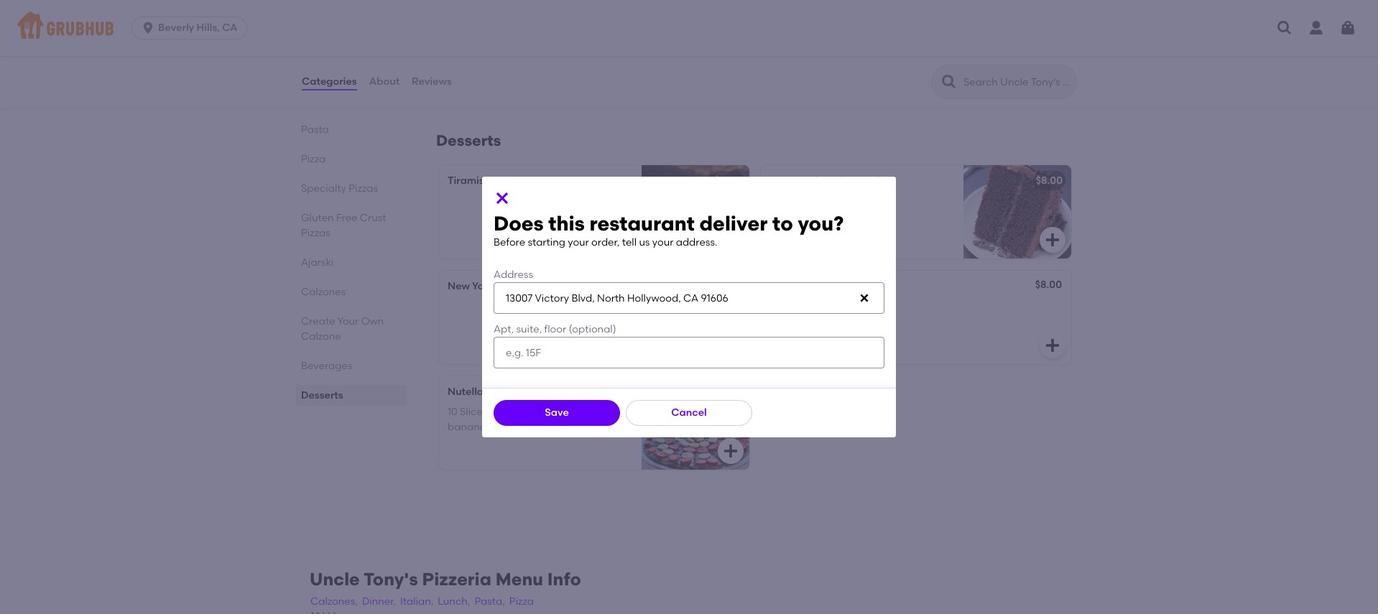 Task type: describe. For each thing, give the bounding box(es) containing it.
apt, suite, floor (optional)
[[494, 323, 616, 336]]

carrot cake
[[770, 280, 831, 292]]

sandwiches
[[301, 94, 360, 106]]

new york cheesecake
[[448, 280, 557, 292]]

juice
[[501, 47, 528, 59]]

1 vertical spatial cake
[[805, 280, 831, 292]]

calzones, button
[[310, 594, 358, 610]]

1 vertical spatial desserts
[[301, 389, 343, 402]]

pizza button
[[509, 594, 535, 610]]

beverages
[[301, 360, 352, 372]]

free
[[336, 212, 357, 224]]

cranberry juice
[[448, 47, 528, 59]]

$8.00 for tiramisu
[[714, 175, 741, 187]]

cranberry
[[448, 47, 498, 59]]

tiramisu image
[[642, 165, 749, 259]]

menu
[[496, 569, 543, 590]]

slices.
[[460, 406, 490, 418]]

your
[[337, 315, 359, 328]]

to
[[772, 211, 793, 235]]

nutella pizza image
[[642, 377, 749, 470]]

gluten
[[301, 212, 334, 224]]

1 vertical spatial pizza
[[486, 386, 512, 398]]

lunch,
[[438, 596, 470, 608]]

before
[[494, 237, 525, 249]]

$3.00
[[713, 45, 740, 58]]

beverly hills, ca button
[[132, 17, 253, 40]]

10
[[448, 406, 457, 418]]

1 your from the left
[[568, 237, 589, 249]]

starting
[[528, 237, 565, 249]]

nutella pizza
[[448, 386, 512, 398]]

deliver
[[699, 211, 768, 235]]

5 layer chocolate cake image
[[964, 165, 1071, 259]]

beverly
[[158, 22, 194, 34]]

layer
[[778, 175, 806, 187]]

pasta,
[[475, 596, 505, 608]]

2 horizontal spatial svg image
[[1276, 19, 1293, 37]]

lunch, button
[[437, 594, 471, 610]]

reviews button
[[411, 56, 453, 108]]

calzone
[[301, 331, 341, 343]]

own
[[361, 315, 384, 328]]

new
[[448, 280, 470, 292]]

pizzas inside gluten free crust pizzas
[[301, 227, 330, 239]]

ca
[[222, 22, 237, 34]]

create your own calzone
[[301, 315, 384, 343]]

Search Uncle Tony's Pizzeria search field
[[962, 75, 1072, 89]]

pasta
[[301, 124, 329, 136]]

(optional)
[[569, 323, 616, 336]]

1 horizontal spatial pizzas
[[349, 183, 378, 195]]

salads
[[301, 65, 334, 77]]

address
[[494, 269, 533, 281]]

create
[[301, 315, 335, 328]]

includes
[[492, 406, 533, 418]]

ajarski
[[301, 257, 334, 269]]

0 vertical spatial desserts
[[436, 132, 501, 149]]

restaurant
[[590, 211, 695, 235]]

e,g. 15F search field
[[494, 337, 885, 369]]

new york cheesecake image
[[642, 271, 749, 364]]

cheesecake
[[496, 280, 557, 292]]

uncle
[[310, 569, 360, 590]]

gluten free crust pizzas
[[301, 212, 386, 239]]

does this restaurant deliver to you? before starting your order, tell us your address.
[[494, 211, 844, 249]]

specialty
[[301, 183, 346, 195]]

2 vertical spatial pizza
[[509, 596, 534, 608]]



Task type: vqa. For each thing, say whether or not it's contained in the screenshot.
$38.00 " Can you please make sure that the ranch is there, thank you! "
no



Task type: locate. For each thing, give the bounding box(es) containing it.
cancel
[[671, 407, 707, 419]]

$8.00
[[714, 175, 741, 187], [1036, 175, 1063, 187], [1035, 279, 1062, 291], [714, 280, 741, 292]]

calzones,
[[310, 596, 358, 608]]

nutella
[[448, 386, 484, 398]]

cake
[[862, 175, 888, 187], [805, 280, 831, 292]]

save
[[545, 407, 569, 419]]

pizzeria
[[422, 569, 491, 590]]

$8.00 for new york cheesecake
[[714, 280, 741, 292]]

svg image
[[1276, 19, 1293, 37], [141, 21, 155, 35], [722, 231, 739, 249]]

search icon image
[[941, 73, 958, 91]]

5 layer chocolate cake
[[770, 175, 888, 187]]

carrot
[[770, 280, 802, 292]]

york
[[472, 280, 493, 292]]

desserts
[[436, 132, 501, 149], [301, 389, 343, 402]]

0 vertical spatial pizzas
[[349, 183, 378, 195]]

hills,
[[197, 22, 220, 34]]

floor
[[544, 323, 566, 336]]

e,g. 555 Main St, New York NY 10018 search field
[[494, 282, 885, 314]]

$8.00 for 5 layer chocolate cake
[[1036, 175, 1063, 187]]

1 vertical spatial pizzas
[[301, 227, 330, 239]]

your down this
[[568, 237, 589, 249]]

0 horizontal spatial svg image
[[141, 21, 155, 35]]

pizzas down gluten
[[301, 227, 330, 239]]

pizza down the menu
[[509, 596, 534, 608]]

1 horizontal spatial desserts
[[436, 132, 501, 149]]

calzones
[[301, 286, 346, 298]]

svg image inside main navigation navigation
[[1339, 19, 1357, 37]]

us
[[639, 237, 650, 249]]

categories button
[[301, 56, 358, 108]]

desserts up tiramisu
[[436, 132, 501, 149]]

suite,
[[516, 323, 542, 336]]

specialty pizzas
[[301, 183, 378, 195]]

1 horizontal spatial your
[[652, 237, 674, 249]]

0 horizontal spatial cake
[[805, 280, 831, 292]]

1 horizontal spatial svg image
[[722, 231, 739, 249]]

italian,
[[400, 596, 434, 608]]

chocolate
[[808, 175, 860, 187]]

pizzas
[[349, 183, 378, 195], [301, 227, 330, 239]]

bananas.
[[448, 421, 494, 433]]

desserts down the beverages
[[301, 389, 343, 402]]

order,
[[591, 237, 620, 249]]

1 horizontal spatial cake
[[862, 175, 888, 187]]

calzones, dinner, italian, lunch, pasta, pizza
[[310, 596, 534, 608]]

0 vertical spatial pizza
[[301, 153, 326, 165]]

categories
[[302, 75, 357, 88]]

reviews
[[412, 75, 452, 88]]

strawberries
[[536, 406, 596, 418]]

crust
[[360, 212, 386, 224]]

beverly hills, ca
[[158, 22, 237, 34]]

italian, button
[[400, 594, 434, 610]]

svg image inside beverly hills, ca button
[[141, 21, 155, 35]]

about button
[[368, 56, 400, 108]]

save button
[[494, 400, 620, 426]]

5
[[770, 175, 776, 187]]

0 horizontal spatial desserts
[[301, 389, 343, 402]]

pizzas up crust
[[349, 183, 378, 195]]

pasta, button
[[474, 594, 506, 610]]

pizza
[[301, 153, 326, 165], [486, 386, 512, 398], [509, 596, 534, 608]]

dinner, button
[[361, 594, 397, 610]]

10 slices. includes strawberries and bananas.
[[448, 406, 617, 433]]

info
[[547, 569, 581, 590]]

cake right carrot
[[805, 280, 831, 292]]

you?
[[798, 211, 844, 235]]

and
[[598, 406, 617, 418]]

$28.00
[[708, 386, 741, 398]]

tony's
[[364, 569, 418, 590]]

uncle tony's pizzeria menu info
[[310, 569, 581, 590]]

cancel button
[[626, 400, 752, 426]]

your right us
[[652, 237, 674, 249]]

about
[[369, 75, 400, 88]]

cake right chocolate
[[862, 175, 888, 187]]

pizza down pasta
[[301, 153, 326, 165]]

this
[[548, 211, 585, 235]]

does
[[494, 211, 544, 235]]

your
[[568, 237, 589, 249], [652, 237, 674, 249]]

main navigation navigation
[[0, 0, 1378, 56]]

tell
[[622, 237, 637, 249]]

pizza up includes
[[486, 386, 512, 398]]

tiramisu
[[448, 175, 490, 187]]

svg image
[[1339, 19, 1357, 37], [494, 189, 511, 207], [1044, 231, 1061, 249], [859, 292, 870, 304], [722, 337, 739, 354], [1044, 337, 1061, 354], [722, 443, 739, 460]]

dinner,
[[362, 596, 396, 608]]

0 horizontal spatial pizzas
[[301, 227, 330, 239]]

0 vertical spatial cake
[[862, 175, 888, 187]]

2 your from the left
[[652, 237, 674, 249]]

apt,
[[494, 323, 514, 336]]

0 horizontal spatial your
[[568, 237, 589, 249]]

address.
[[676, 237, 717, 249]]



